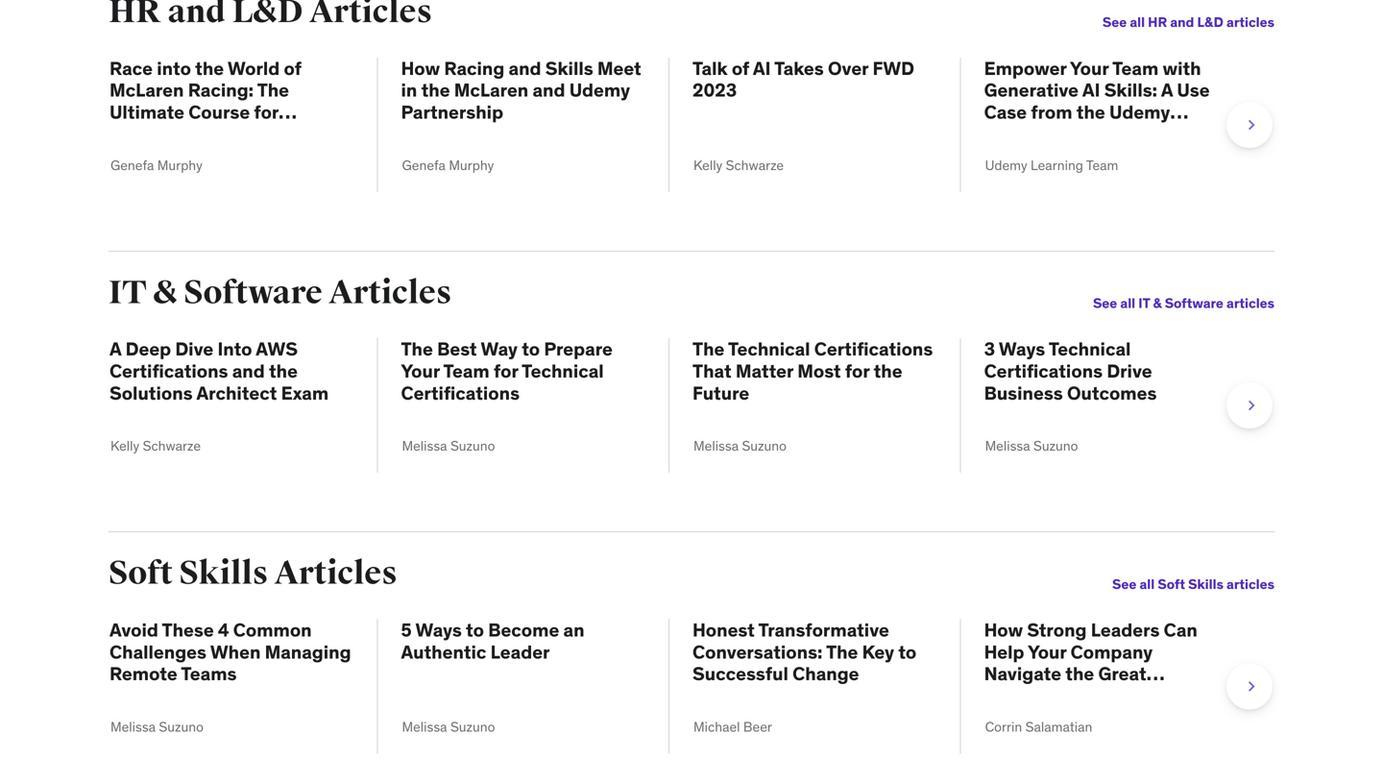 Task type: vqa. For each thing, say whether or not it's contained in the screenshot.


Task type: locate. For each thing, give the bounding box(es) containing it.
how racing and skills meet in the mclaren and udemy partnership link
[[401, 56, 646, 123]]

melissa suzuno down future
[[694, 437, 787, 455]]

2 horizontal spatial technical
[[1049, 337, 1131, 360]]

a left use
[[1161, 78, 1173, 101]]

1 vertical spatial see
[[1093, 294, 1118, 312]]

the technical certifications that matter most for the future link
[[693, 337, 937, 404]]

1 horizontal spatial how
[[984, 618, 1023, 641]]

1 vertical spatial your
[[401, 359, 440, 382]]

for inside the best way to prepare your team for technical certifications
[[494, 359, 518, 382]]

of right world
[[284, 56, 301, 80]]

articles
[[329, 273, 452, 313], [274, 554, 398, 593]]

1 horizontal spatial kelly schwarze
[[694, 156, 784, 174]]

of right talk
[[732, 56, 749, 80]]

4
[[218, 618, 229, 641]]

the inside the best way to prepare your team for technical certifications
[[401, 337, 433, 360]]

melissa for avoid these 4 common challenges when managing remote teams
[[110, 718, 156, 736]]

1 horizontal spatial schwarze
[[726, 156, 784, 174]]

1 horizontal spatial your
[[1028, 640, 1067, 663]]

0 horizontal spatial &
[[153, 273, 178, 313]]

see for soft skills articles
[[1113, 575, 1137, 593]]

murphy down partnership
[[449, 156, 494, 174]]

articles up managing
[[274, 554, 398, 593]]

how inside how strong leaders can help your company navigate the great reshuffle
[[984, 618, 1023, 641]]

strong
[[1027, 618, 1087, 641]]

to right key
[[899, 640, 917, 663]]

kelly schwarze down 2023
[[694, 156, 784, 174]]

kelly schwarze for talk of ai takes over fwd 2023
[[694, 156, 784, 174]]

skills inside how racing and skills meet in the mclaren and udemy partnership
[[545, 56, 593, 80]]

2 mclaren from the left
[[454, 78, 529, 101]]

2 vertical spatial see
[[1113, 575, 1137, 593]]

schwarze
[[726, 156, 784, 174], [143, 437, 201, 455]]

teams
[[181, 662, 237, 685]]

ways inside 5 ways to become an authentic leader
[[416, 618, 462, 641]]

over
[[828, 56, 869, 80]]

suzuno down authentic at the left of page
[[451, 718, 495, 736]]

the inside how strong leaders can help your company navigate the great reshuffle
[[1066, 662, 1095, 685]]

the left key
[[826, 640, 858, 663]]

of
[[284, 56, 301, 80], [732, 56, 749, 80]]

2 genefa murphy from the left
[[402, 156, 494, 174]]

melissa suzuno
[[402, 437, 495, 455], [694, 437, 787, 455], [985, 437, 1078, 455], [110, 718, 204, 736], [402, 718, 495, 736]]

3 ways technical certifications drive business outcomes link
[[984, 337, 1230, 404]]

0 horizontal spatial kelly schwarze
[[110, 437, 201, 455]]

1 horizontal spatial to
[[522, 337, 540, 360]]

your left way
[[401, 359, 440, 382]]

for right best
[[494, 359, 518, 382]]

a
[[1161, 78, 1173, 101], [110, 337, 121, 360]]

certifications
[[815, 337, 933, 360], [110, 359, 228, 382], [984, 359, 1103, 382], [401, 381, 520, 404]]

the left best
[[401, 337, 433, 360]]

1 articles from the top
[[1227, 13, 1275, 31]]

hr
[[1148, 13, 1168, 31]]

ways right the 3
[[999, 337, 1046, 360]]

1 vertical spatial ways
[[416, 618, 462, 641]]

& up 3 ways technical certifications drive business outcomes link
[[1153, 294, 1162, 312]]

0 vertical spatial all
[[1130, 13, 1145, 31]]

1 horizontal spatial of
[[732, 56, 749, 80]]

how for your
[[984, 618, 1023, 641]]

ai left the skills:
[[1083, 78, 1101, 101]]

suzuno down business
[[1034, 437, 1078, 455]]

1 horizontal spatial ways
[[999, 337, 1046, 360]]

genefa murphy down the motorsport
[[110, 156, 203, 174]]

reshuffle
[[984, 684, 1067, 707]]

0 vertical spatial your
[[1070, 56, 1109, 80]]

2 murphy from the left
[[449, 156, 494, 174]]

murphy down the motorsport
[[157, 156, 203, 174]]

genefa murphy
[[110, 156, 203, 174], [402, 156, 494, 174]]

1 horizontal spatial genefa murphy
[[402, 156, 494, 174]]

0 horizontal spatial ai
[[753, 56, 771, 80]]

skills up 4
[[179, 554, 268, 593]]

with
[[1163, 56, 1202, 80]]

melissa for the technical certifications that matter most for the future
[[694, 437, 739, 455]]

ways
[[999, 337, 1046, 360], [416, 618, 462, 641]]

see all hr and l&d articles link
[[706, 13, 1275, 31]]

0 vertical spatial articles
[[1227, 13, 1275, 31]]

0 horizontal spatial kelly
[[110, 437, 140, 455]]

2 horizontal spatial to
[[899, 640, 917, 663]]

your for the best way to prepare your team for technical certifications
[[401, 359, 440, 382]]

the inside how racing and skills meet in the mclaren and udemy partnership
[[421, 78, 450, 101]]

soft skills articles
[[109, 554, 398, 593]]

1 horizontal spatial a
[[1161, 78, 1173, 101]]

how strong leaders can help your company navigate the great reshuffle
[[984, 618, 1198, 707]]

your right help
[[1028, 640, 1067, 663]]

1 vertical spatial kelly
[[110, 437, 140, 455]]

to left become
[[466, 618, 484, 641]]

1 horizontal spatial kelly
[[694, 156, 723, 174]]

0 vertical spatial articles
[[329, 273, 452, 313]]

0 horizontal spatial how
[[401, 56, 440, 80]]

empower your team with generative ai skills: a use case from the udemy learning team
[[984, 56, 1210, 145]]

mclaren inside how racing and skills meet in the mclaren and udemy partnership
[[454, 78, 529, 101]]

your for how strong leaders can help your company navigate the great reshuffle
[[1028, 640, 1067, 663]]

key
[[862, 640, 895, 663]]

soft up avoid
[[109, 554, 173, 593]]

your inside how strong leaders can help your company navigate the great reshuffle
[[1028, 640, 1067, 663]]

how
[[401, 56, 440, 80], [984, 618, 1023, 641]]

team
[[1113, 56, 1159, 80], [1064, 122, 1110, 145], [1087, 156, 1119, 174], [443, 359, 490, 382]]

from
[[1031, 100, 1073, 123]]

to inside the best way to prepare your team for technical certifications
[[522, 337, 540, 360]]

articles for 3 ways technical certifications drive business outcomes
[[1227, 294, 1275, 312]]

genefa down partnership
[[402, 156, 446, 174]]

your inside the best way to prepare your team for technical certifications
[[401, 359, 440, 382]]

articles up best
[[329, 273, 452, 313]]

mclaren right in in the left of the page
[[454, 78, 529, 101]]

suzuno down teams
[[159, 718, 204, 736]]

kelly down solutions
[[110, 437, 140, 455]]

1 vertical spatial articles
[[1227, 294, 1275, 312]]

melissa suzuno for the technical certifications that matter most for the future
[[694, 437, 787, 455]]

racing:
[[188, 78, 254, 101]]

2 vertical spatial all
[[1140, 575, 1155, 593]]

genefa murphy down partnership
[[402, 156, 494, 174]]

genefa
[[110, 156, 154, 174], [402, 156, 446, 174]]

0 horizontal spatial technical
[[522, 359, 604, 382]]

kelly schwarze for a deep dive into aws certifications and the solutions architect exam
[[110, 437, 201, 455]]

all left "hr"
[[1130, 13, 1145, 31]]

all up "drive"
[[1121, 294, 1136, 312]]

prepare
[[544, 337, 613, 360]]

how left racing
[[401, 56, 440, 80]]

1 vertical spatial kelly schwarze
[[110, 437, 201, 455]]

see up leaders
[[1113, 575, 1137, 593]]

learning up udemy learning team
[[984, 122, 1061, 145]]

how down the see all soft skills articles link
[[984, 618, 1023, 641]]

for inside the technical certifications that matter most for the future
[[845, 359, 870, 382]]

corrin salamatian
[[985, 718, 1093, 736]]

0 horizontal spatial schwarze
[[143, 437, 201, 455]]

best
[[437, 337, 477, 360]]

2 articles from the top
[[1227, 294, 1275, 312]]

see
[[1103, 13, 1127, 31], [1093, 294, 1118, 312], [1113, 575, 1137, 593]]

2 horizontal spatial for
[[845, 359, 870, 382]]

remote
[[110, 662, 177, 685]]

all
[[1130, 13, 1145, 31], [1121, 294, 1136, 312], [1140, 575, 1155, 593]]

melissa suzuno down authentic at the left of page
[[402, 718, 495, 736]]

mclaren
[[110, 78, 184, 101], [454, 78, 529, 101]]

to
[[522, 337, 540, 360], [466, 618, 484, 641], [899, 640, 917, 663]]

0 horizontal spatial udemy
[[569, 78, 630, 101]]

suzuno for authentic
[[451, 718, 495, 736]]

see left "hr"
[[1103, 13, 1127, 31]]

0 horizontal spatial software
[[184, 273, 323, 313]]

race
[[110, 56, 153, 80]]

suzuno down future
[[742, 437, 787, 455]]

your inside empower your team with generative ai skills: a use case from the udemy learning team
[[1070, 56, 1109, 80]]

how inside how racing and skills meet in the mclaren and udemy partnership
[[401, 56, 440, 80]]

0 horizontal spatial your
[[401, 359, 440, 382]]

1 vertical spatial schwarze
[[143, 437, 201, 455]]

honest transformative conversations: the key to successful change link
[[693, 618, 937, 685]]

1 genefa from the left
[[110, 156, 154, 174]]

business
[[984, 381, 1063, 404]]

1 horizontal spatial genefa
[[402, 156, 446, 174]]

your up the from
[[1070, 56, 1109, 80]]

1 murphy from the left
[[157, 156, 203, 174]]

0 horizontal spatial mclaren
[[110, 78, 184, 101]]

1 vertical spatial all
[[1121, 294, 1136, 312]]

articles
[[1227, 13, 1275, 31], [1227, 294, 1275, 312], [1227, 575, 1275, 593]]

case
[[984, 100, 1027, 123]]

2 horizontal spatial udemy
[[1110, 100, 1171, 123]]

2 genefa from the left
[[402, 156, 446, 174]]

it up "drive"
[[1139, 294, 1150, 312]]

all for it & software articles
[[1121, 294, 1136, 312]]

software
[[184, 273, 323, 313], [1165, 294, 1224, 312]]

mclaren up the motorsport
[[110, 78, 184, 101]]

it up deep
[[109, 273, 147, 313]]

1 vertical spatial how
[[984, 618, 1023, 641]]

a left deep
[[110, 337, 121, 360]]

how racing and skills meet in the mclaren and udemy partnership
[[401, 56, 641, 123]]

melissa for 3 ways technical certifications drive business outcomes
[[985, 437, 1031, 455]]

0 horizontal spatial of
[[284, 56, 301, 80]]

these
[[162, 618, 214, 641]]

1 horizontal spatial ai
[[1083, 78, 1101, 101]]

schwarze down 2023
[[726, 156, 784, 174]]

challenges
[[110, 640, 207, 663]]

see all it & software articles link
[[706, 294, 1275, 312]]

0 horizontal spatial genefa murphy
[[110, 156, 203, 174]]

become
[[488, 618, 559, 641]]

the up future
[[693, 337, 725, 360]]

2 vertical spatial your
[[1028, 640, 1067, 663]]

genefa down the motorsport
[[110, 156, 154, 174]]

kelly for a deep dive into aws certifications and the solutions architect exam
[[110, 437, 140, 455]]

learning down the from
[[1031, 156, 1084, 174]]

1 horizontal spatial murphy
[[449, 156, 494, 174]]

udemy
[[569, 78, 630, 101], [1110, 100, 1171, 123], [985, 156, 1028, 174]]

transformative
[[759, 618, 890, 641]]

schwarze down solutions
[[143, 437, 201, 455]]

0 horizontal spatial ways
[[416, 618, 462, 641]]

racing
[[444, 56, 505, 80]]

0 vertical spatial a
[[1161, 78, 1173, 101]]

the inside empower your team with generative ai skills: a use case from the udemy learning team
[[1077, 100, 1106, 123]]

0 vertical spatial ways
[[999, 337, 1046, 360]]

ai left "takes"
[[753, 56, 771, 80]]

for down world
[[254, 100, 279, 123]]

technical inside the best way to prepare your team for technical certifications
[[522, 359, 604, 382]]

1 horizontal spatial for
[[494, 359, 518, 382]]

melissa suzuno down business
[[985, 437, 1078, 455]]

udemy inside empower your team with generative ai skills: a use case from the udemy learning team
[[1110, 100, 1171, 123]]

1 horizontal spatial &
[[1153, 294, 1162, 312]]

melissa for 5 ways to become an authentic leader
[[402, 718, 447, 736]]

0 horizontal spatial genefa
[[110, 156, 154, 174]]

1 horizontal spatial mclaren
[[454, 78, 529, 101]]

melissa suzuno down remote
[[110, 718, 204, 736]]

1 horizontal spatial technical
[[728, 337, 810, 360]]

2 horizontal spatial your
[[1070, 56, 1109, 80]]

2 horizontal spatial skills
[[1189, 575, 1224, 593]]

avoid these 4 common challenges when managing remote teams link
[[110, 618, 354, 685]]

learning
[[984, 122, 1061, 145], [1031, 156, 1084, 174]]

the
[[257, 78, 289, 101], [401, 337, 433, 360], [693, 337, 725, 360], [826, 640, 858, 663]]

skills up can
[[1189, 575, 1224, 593]]

see up 3 ways technical certifications drive business outcomes link
[[1093, 294, 1118, 312]]

for right 'most'
[[845, 359, 870, 382]]

0 horizontal spatial for
[[254, 100, 279, 123]]

1 of from the left
[[284, 56, 301, 80]]

skills left meet
[[545, 56, 593, 80]]

0 horizontal spatial murphy
[[157, 156, 203, 174]]

technical inside the technical certifications that matter most for the future
[[728, 337, 810, 360]]

fwd
[[873, 56, 915, 80]]

0 horizontal spatial a
[[110, 337, 121, 360]]

kelly down 2023
[[694, 156, 723, 174]]

the up fanatics
[[257, 78, 289, 101]]

3 ways technical certifications drive business outcomes
[[984, 337, 1161, 404]]

0 vertical spatial kelly
[[694, 156, 723, 174]]

ways inside 3 ways technical certifications drive business outcomes
[[999, 337, 1046, 360]]

0 horizontal spatial to
[[466, 618, 484, 641]]

michael beer
[[694, 718, 772, 736]]

motorsport
[[110, 122, 208, 145]]

1 genefa murphy from the left
[[110, 156, 203, 174]]

0 vertical spatial schwarze
[[726, 156, 784, 174]]

1 horizontal spatial skills
[[545, 56, 593, 80]]

suzuno
[[451, 437, 495, 455], [742, 437, 787, 455], [1034, 437, 1078, 455], [159, 718, 204, 736], [451, 718, 495, 736]]

melissa suzuno down the best way to prepare your team for technical certifications
[[402, 437, 495, 455]]

all up leaders
[[1140, 575, 1155, 593]]

ways for 5
[[416, 618, 462, 641]]

technical inside 3 ways technical certifications drive business outcomes
[[1049, 337, 1131, 360]]

when
[[210, 640, 261, 663]]

1 mclaren from the left
[[110, 78, 184, 101]]

see for it & software articles
[[1093, 294, 1118, 312]]

ways right the 5
[[416, 618, 462, 641]]

soft up can
[[1158, 575, 1186, 593]]

1 vertical spatial a
[[110, 337, 121, 360]]

1 vertical spatial articles
[[274, 554, 398, 593]]

& up deep
[[153, 273, 178, 313]]

kelly schwarze down solutions
[[110, 437, 201, 455]]

0 vertical spatial learning
[[984, 122, 1061, 145]]

use
[[1177, 78, 1210, 101]]

2 of from the left
[[732, 56, 749, 80]]

kelly for talk of ai takes over fwd 2023
[[694, 156, 723, 174]]

0 vertical spatial kelly schwarze
[[694, 156, 784, 174]]

0 vertical spatial how
[[401, 56, 440, 80]]

ai inside empower your team with generative ai skills: a use case from the udemy learning team
[[1083, 78, 1101, 101]]

2 vertical spatial articles
[[1227, 575, 1275, 593]]

1 horizontal spatial it
[[1139, 294, 1150, 312]]

3 articles from the top
[[1227, 575, 1275, 593]]

kelly schwarze
[[694, 156, 784, 174], [110, 437, 201, 455]]

and inside a deep dive into aws certifications and the solutions architect exam
[[232, 359, 265, 382]]

suzuno down the best way to prepare your team for technical certifications
[[451, 437, 495, 455]]

and
[[1171, 13, 1195, 31], [509, 56, 541, 80], [533, 78, 565, 101], [232, 359, 265, 382]]

melissa
[[402, 437, 447, 455], [694, 437, 739, 455], [985, 437, 1031, 455], [110, 718, 156, 736], [402, 718, 447, 736]]

talk
[[693, 56, 728, 80]]

to right way
[[522, 337, 540, 360]]

certifications inside the best way to prepare your team for technical certifications
[[401, 381, 520, 404]]

exam
[[281, 381, 329, 404]]

&
[[153, 273, 178, 313], [1153, 294, 1162, 312]]



Task type: describe. For each thing, give the bounding box(es) containing it.
schwarze for and
[[143, 437, 201, 455]]

avoid
[[110, 618, 158, 641]]

0 horizontal spatial soft
[[109, 554, 173, 593]]

the inside the technical certifications that matter most for the future
[[874, 359, 903, 382]]

murphy for the
[[449, 156, 494, 174]]

the inside "race into the world of mclaren racing: the ultimate course for motorsport fanatics"
[[195, 56, 224, 80]]

race into the world of mclaren racing: the ultimate course for motorsport fanatics link
[[110, 56, 354, 145]]

to inside 5 ways to become an authentic leader
[[466, 618, 484, 641]]

aws
[[256, 337, 298, 360]]

1 horizontal spatial soft
[[1158, 575, 1186, 593]]

empower
[[984, 56, 1067, 80]]

a inside empower your team with generative ai skills: a use case from the udemy learning team
[[1161, 78, 1173, 101]]

suzuno for business
[[1034, 437, 1078, 455]]

great
[[1099, 662, 1147, 685]]

solutions
[[110, 381, 193, 404]]

mclaren inside "race into the world of mclaren racing: the ultimate course for motorsport fanatics"
[[110, 78, 184, 101]]

see all soft skills articles link
[[706, 575, 1275, 593]]

dive
[[175, 337, 214, 360]]

certifications inside the technical certifications that matter most for the future
[[815, 337, 933, 360]]

race into the world of mclaren racing: the ultimate course for motorsport fanatics
[[110, 56, 301, 145]]

into
[[218, 337, 252, 360]]

for inside "race into the world of mclaren racing: the ultimate course for motorsport fanatics"
[[254, 100, 279, 123]]

an
[[564, 618, 585, 641]]

the technical certifications that matter most for the future
[[693, 337, 933, 404]]

salamatian
[[1026, 718, 1093, 736]]

0 vertical spatial see
[[1103, 13, 1127, 31]]

can
[[1164, 618, 1198, 641]]

change
[[793, 662, 859, 685]]

udemy learning team
[[985, 156, 1119, 174]]

fanatics
[[212, 122, 286, 145]]

melissa suzuno for avoid these 4 common challenges when managing remote teams
[[110, 718, 204, 736]]

talk of ai takes over fwd 2023 link
[[693, 56, 937, 123]]

architect
[[196, 381, 277, 404]]

udemy inside how racing and skills meet in the mclaren and udemy partnership
[[569, 78, 630, 101]]

partnership
[[401, 100, 504, 123]]

skills for see all soft skills articles
[[1189, 575, 1224, 593]]

world
[[228, 56, 280, 80]]

most
[[798, 359, 841, 382]]

melissa for the best way to prepare your team for technical certifications
[[402, 437, 447, 455]]

outcomes
[[1067, 381, 1157, 404]]

future
[[693, 381, 750, 404]]

5
[[401, 618, 412, 641]]

suzuno for most
[[742, 437, 787, 455]]

successful
[[693, 662, 789, 685]]

genefa for race into the world of mclaren racing: the ultimate course for motorsport fanatics
[[110, 156, 154, 174]]

to inside honest transformative conversations: the key to successful change
[[899, 640, 917, 663]]

a inside a deep dive into aws certifications and the solutions architect exam
[[110, 337, 121, 360]]

how for in
[[401, 56, 440, 80]]

genefa murphy for how racing and skills meet in the mclaren and udemy partnership
[[402, 156, 494, 174]]

all for soft skills articles
[[1140, 575, 1155, 593]]

the inside the technical certifications that matter most for the future
[[693, 337, 725, 360]]

suzuno for your
[[451, 437, 495, 455]]

authentic
[[401, 640, 487, 663]]

a deep dive into aws certifications and the solutions architect exam link
[[110, 337, 354, 404]]

into
[[157, 56, 191, 80]]

talk of ai takes over fwd 2023
[[693, 56, 915, 101]]

the inside honest transformative conversations: the key to successful change
[[826, 640, 858, 663]]

michael
[[694, 718, 740, 736]]

l&d
[[1198, 13, 1224, 31]]

corrin
[[985, 718, 1022, 736]]

beer
[[744, 718, 772, 736]]

1 vertical spatial learning
[[1031, 156, 1084, 174]]

ai inside talk of ai takes over fwd 2023
[[753, 56, 771, 80]]

0 horizontal spatial it
[[109, 273, 147, 313]]

certifications inside a deep dive into aws certifications and the solutions architect exam
[[110, 359, 228, 382]]

a deep dive into aws certifications and the solutions architect exam
[[110, 337, 329, 404]]

melissa suzuno for 3 ways technical certifications drive business outcomes
[[985, 437, 1078, 455]]

managing
[[265, 640, 351, 663]]

takes
[[775, 56, 824, 80]]

matter
[[736, 359, 794, 382]]

suzuno for when
[[159, 718, 204, 736]]

common
[[233, 618, 312, 641]]

melissa suzuno for 5 ways to become an authentic leader
[[402, 718, 495, 736]]

it & software articles
[[109, 273, 452, 313]]

ways for 3
[[999, 337, 1046, 360]]

5 ways to become an authentic leader
[[401, 618, 585, 663]]

1 horizontal spatial software
[[1165, 294, 1224, 312]]

of inside talk of ai takes over fwd 2023
[[732, 56, 749, 80]]

murphy for racing:
[[157, 156, 203, 174]]

empower your team with generative ai skills: a use case from the udemy learning team link
[[984, 56, 1230, 145]]

schwarze for 2023
[[726, 156, 784, 174]]

honest transformative conversations: the key to successful change
[[693, 618, 917, 685]]

certifications inside 3 ways technical certifications drive business outcomes
[[984, 359, 1103, 382]]

the inside a deep dive into aws certifications and the solutions architect exam
[[269, 359, 298, 382]]

see all it & software articles
[[1093, 294, 1275, 312]]

leaders
[[1091, 618, 1160, 641]]

how strong leaders can help your company navigate the great reshuffle link
[[984, 618, 1230, 707]]

see all soft skills articles
[[1113, 575, 1275, 593]]

learning inside empower your team with generative ai skills: a use case from the udemy learning team
[[984, 122, 1061, 145]]

in
[[401, 78, 417, 101]]

course
[[189, 100, 250, 123]]

leader
[[491, 640, 550, 663]]

deep
[[125, 337, 171, 360]]

skills:
[[1105, 78, 1158, 101]]

help
[[984, 640, 1025, 663]]

avoid these 4 common challenges when managing remote teams
[[110, 618, 351, 685]]

meet
[[598, 56, 641, 80]]

generative
[[984, 78, 1079, 101]]

team inside the best way to prepare your team for technical certifications
[[443, 359, 490, 382]]

genefa for how racing and skills meet in the mclaren and udemy partnership
[[402, 156, 446, 174]]

honest
[[693, 618, 755, 641]]

drive
[[1107, 359, 1153, 382]]

of inside "race into the world of mclaren racing: the ultimate course for motorsport fanatics"
[[284, 56, 301, 80]]

way
[[481, 337, 518, 360]]

melissa suzuno for the best way to prepare your team for technical certifications
[[402, 437, 495, 455]]

the best way to prepare your team for technical certifications link
[[401, 337, 646, 404]]

1 horizontal spatial udemy
[[985, 156, 1028, 174]]

5 ways to become an authentic leader link
[[401, 618, 646, 685]]

articles for empower your team with generative ai skills: a use case from the udemy learning team
[[1227, 13, 1275, 31]]

ultimate
[[110, 100, 184, 123]]

navigate
[[984, 662, 1062, 685]]

the best way to prepare your team for technical certifications
[[401, 337, 613, 404]]

2023
[[693, 78, 737, 101]]

conversations:
[[693, 640, 823, 663]]

the inside "race into the world of mclaren racing: the ultimate course for motorsport fanatics"
[[257, 78, 289, 101]]

skills for how racing and skills meet in the mclaren and udemy partnership
[[545, 56, 593, 80]]

that
[[693, 359, 732, 382]]

see all hr and l&d articles
[[1103, 13, 1275, 31]]

company
[[1071, 640, 1153, 663]]

genefa murphy for race into the world of mclaren racing: the ultimate course for motorsport fanatics
[[110, 156, 203, 174]]

0 horizontal spatial skills
[[179, 554, 268, 593]]

3
[[984, 337, 995, 360]]



